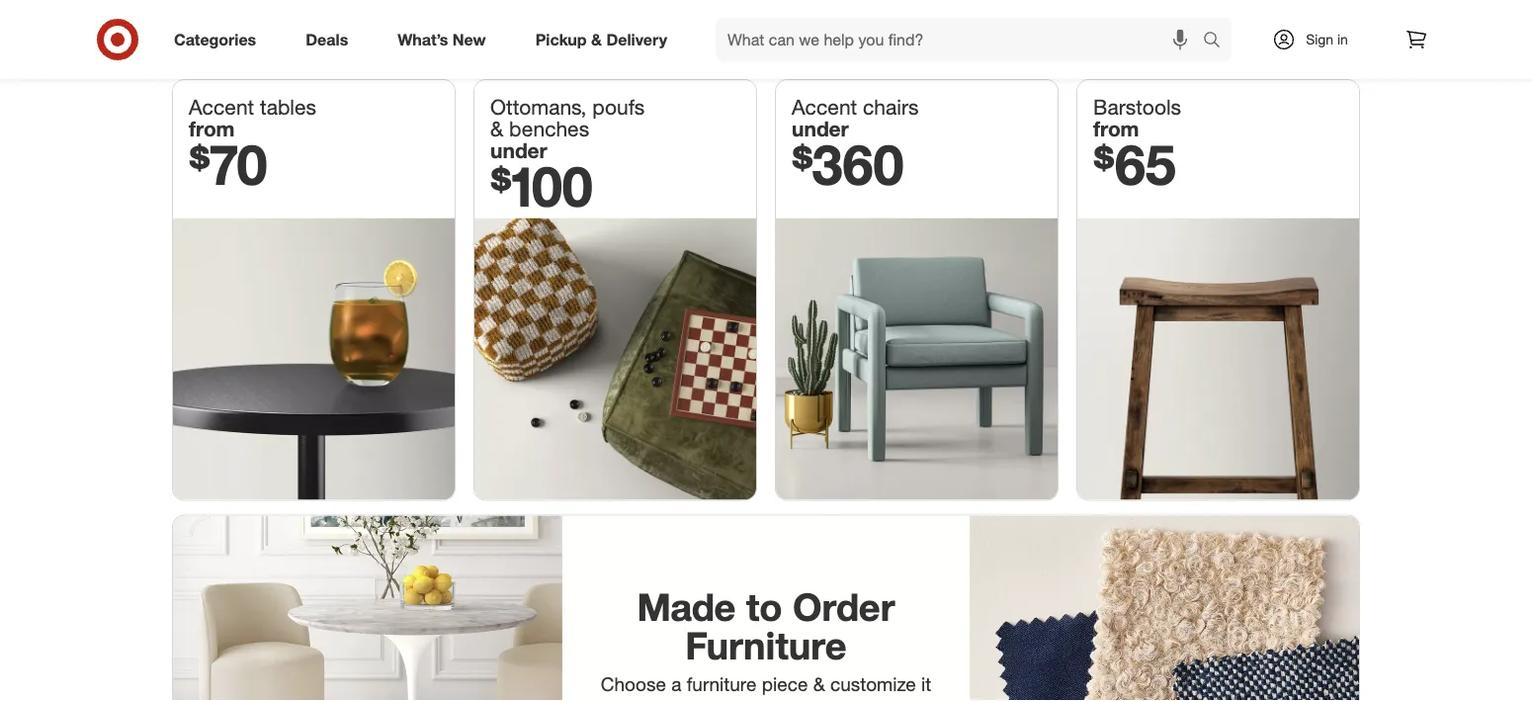 Task type: locate. For each thing, give the bounding box(es) containing it.
2 horizontal spatial add to cart
[[1230, 6, 1294, 21]]

from
[[189, 116, 235, 141], [1094, 116, 1140, 141]]

add to cart
[[841, 6, 905, 21], [1036, 6, 1099, 21], [1230, 6, 1294, 21]]

choose
[[601, 673, 666, 696]]

0 horizontal spatial cart
[[881, 6, 905, 21]]

furniture
[[687, 673, 757, 696]]

& inside ottomans, poufs & benches under
[[490, 116, 504, 141]]

customize
[[831, 673, 916, 696]]

1 horizontal spatial from
[[1094, 116, 1140, 141]]

3 add from the left
[[1230, 6, 1253, 21]]

2 add from the left
[[1036, 6, 1058, 21]]

1 add from the left
[[841, 6, 863, 21]]

under inside ottomans, poufs & benches under
[[490, 138, 548, 163]]

1 horizontal spatial accent
[[792, 94, 858, 119]]

search button
[[1195, 18, 1242, 65]]

options—it'll
[[734, 696, 835, 701]]

made to order furniture choose a furniture piece & customize it with our fabric options—it'll be at you
[[601, 583, 932, 701]]

0 horizontal spatial add to cart
[[841, 6, 905, 21]]

& right pickup in the left top of the page
[[591, 30, 602, 49]]

fabric
[[681, 696, 729, 701]]

accent inside accent tables from
[[189, 94, 254, 119]]

be
[[840, 696, 862, 701]]

2 add to cart button from the left
[[988, 0, 1147, 29]]

to inside made to order furniture choose a furniture piece & customize it with our fabric options—it'll be at you
[[747, 583, 783, 629]]

under down ottomans,
[[490, 138, 548, 163]]

1 accent from the left
[[189, 94, 254, 119]]

3 add to cart from the left
[[1230, 6, 1294, 21]]

1 horizontal spatial under
[[792, 116, 849, 141]]

1 vertical spatial &
[[490, 116, 504, 141]]

1 horizontal spatial cart
[[1076, 6, 1099, 21]]

accent chairs under $360 image
[[776, 218, 1058, 500]]

it
[[922, 673, 932, 696]]

add to cart for third add to cart button from right
[[841, 6, 905, 21]]

add to cart for second add to cart button from right
[[1036, 6, 1099, 21]]

ottomans,
[[490, 94, 587, 119]]

0 horizontal spatial under
[[490, 138, 548, 163]]

cart
[[881, 6, 905, 21], [1076, 6, 1099, 21], [1271, 6, 1294, 21]]

with
[[608, 696, 643, 701]]

1 horizontal spatial add
[[1036, 6, 1058, 21]]

0 horizontal spatial accent
[[189, 94, 254, 119]]

what's new
[[398, 30, 486, 49]]

in
[[1338, 31, 1349, 48]]

accent up $360
[[792, 94, 858, 119]]

delivery
[[607, 30, 668, 49]]

2 horizontal spatial &
[[814, 673, 825, 696]]

3 cart from the left
[[1271, 6, 1294, 21]]

1 cart from the left
[[881, 6, 905, 21]]

1 horizontal spatial &
[[591, 30, 602, 49]]

0 horizontal spatial from
[[189, 116, 235, 141]]

pickup
[[536, 30, 587, 49]]

2 horizontal spatial add to cart button
[[1183, 0, 1342, 29]]

&
[[591, 30, 602, 49], [490, 116, 504, 141], [814, 673, 825, 696]]

2 horizontal spatial cart
[[1271, 6, 1294, 21]]

2 cart from the left
[[1076, 6, 1099, 21]]

add for third add to cart button from right
[[841, 6, 863, 21]]

& left benches
[[490, 116, 504, 141]]

1 horizontal spatial add to cart
[[1036, 6, 1099, 21]]

accent up $70
[[189, 94, 254, 119]]

2 add to cart from the left
[[1036, 6, 1099, 21]]

0 vertical spatial &
[[591, 30, 602, 49]]

what's
[[398, 30, 448, 49]]

1 from from the left
[[189, 116, 235, 141]]

accent
[[189, 94, 254, 119], [792, 94, 858, 119]]

pickup & delivery link
[[519, 18, 692, 61]]

$100
[[490, 152, 593, 219]]

0 horizontal spatial add
[[841, 6, 863, 21]]

2 accent from the left
[[792, 94, 858, 119]]

1 horizontal spatial add to cart button
[[988, 0, 1147, 29]]

add to cart button
[[793, 0, 952, 29], [988, 0, 1147, 29], [1183, 0, 1342, 29]]

$70
[[189, 130, 267, 197]]

barstools from $70 image
[[1078, 218, 1360, 500]]

categories link
[[157, 18, 281, 61]]

2 horizontal spatial add
[[1230, 6, 1253, 21]]

0 horizontal spatial add to cart button
[[793, 0, 952, 29]]

What can we help you find? suggestions appear below search field
[[716, 18, 1208, 61]]

our
[[648, 696, 676, 701]]

ottomans, poufs & benches under
[[490, 94, 645, 163]]

accent chairs under
[[792, 94, 919, 141]]

barstools
[[1094, 94, 1182, 119]]

1 add to cart from the left
[[841, 6, 905, 21]]

to
[[867, 6, 878, 21], [1061, 6, 1073, 21], [1256, 6, 1268, 21], [747, 583, 783, 629]]

sign
[[1306, 31, 1334, 48]]

2 vertical spatial &
[[814, 673, 825, 696]]

2 from from the left
[[1094, 116, 1140, 141]]

what's new link
[[381, 18, 511, 61]]

& left be
[[814, 673, 825, 696]]

accent inside accent chairs under
[[792, 94, 858, 119]]

benches
[[509, 116, 590, 141]]

under left 'chairs'
[[792, 116, 849, 141]]

under
[[792, 116, 849, 141], [490, 138, 548, 163]]

deals link
[[289, 18, 373, 61]]

sign in
[[1306, 31, 1349, 48]]

add
[[841, 6, 863, 21], [1036, 6, 1058, 21], [1230, 6, 1253, 21]]

0 horizontal spatial &
[[490, 116, 504, 141]]



Task type: vqa. For each thing, say whether or not it's contained in the screenshot.
'Save' within '$20.00 Save 20% on Favorite Day™ Classic House Gingerbread Kit Holiday Pre-Built Gingerbread House - 29.8oz - Favorite Day™'
no



Task type: describe. For each thing, give the bounding box(es) containing it.
a
[[672, 673, 682, 696]]

search
[[1195, 32, 1242, 51]]

at
[[867, 696, 883, 701]]

categories
[[174, 30, 256, 49]]

new
[[453, 30, 486, 49]]

accent tables from
[[189, 94, 316, 141]]

cart for third add to cart button from right
[[881, 6, 905, 21]]

& inside made to order furniture choose a furniture piece & customize it with our fabric options—it'll be at you
[[814, 673, 825, 696]]

add to cart for 3rd add to cart button from left
[[1230, 6, 1294, 21]]

add for 3rd add to cart button from left
[[1230, 6, 1253, 21]]

$65
[[1094, 130, 1177, 197]]

poufs
[[593, 94, 645, 119]]

chairs
[[863, 94, 919, 119]]

ottomans, poufs & benches under $100 image
[[475, 218, 756, 500]]

from inside barstools from
[[1094, 116, 1140, 141]]

furniture
[[686, 623, 847, 669]]

piece
[[762, 673, 808, 696]]

cart for 3rd add to cart button from left
[[1271, 6, 1294, 21]]

accent for $360
[[792, 94, 858, 119]]

3 add to cart button from the left
[[1183, 0, 1342, 29]]

deals
[[306, 30, 348, 49]]

from inside accent tables from
[[189, 116, 235, 141]]

1 add to cart button from the left
[[793, 0, 952, 29]]

barstools from
[[1094, 94, 1182, 141]]

cart for second add to cart button from right
[[1076, 6, 1099, 21]]

pickup & delivery
[[536, 30, 668, 49]]

accent tables from $70 image
[[173, 218, 455, 500]]

made
[[637, 583, 736, 629]]

tables
[[260, 94, 316, 119]]

carousel region
[[173, 0, 1360, 80]]

under inside accent chairs under
[[792, 116, 849, 141]]

accent for $70
[[189, 94, 254, 119]]

order
[[793, 583, 895, 629]]

add for second add to cart button from right
[[1036, 6, 1058, 21]]

$360
[[792, 130, 904, 197]]

sign in link
[[1256, 18, 1379, 61]]



